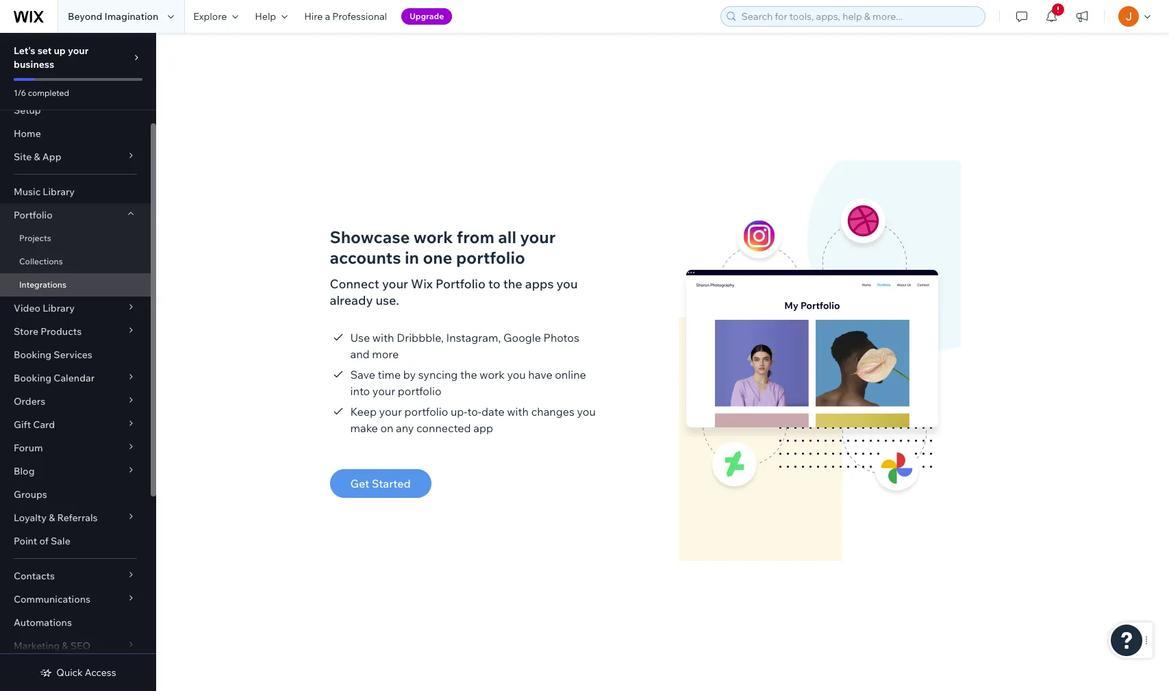Task type: vqa. For each thing, say whether or not it's contained in the screenshot.
Quick
yes



Task type: describe. For each thing, give the bounding box(es) containing it.
seo
[[70, 640, 91, 652]]

let's set up your business
[[14, 45, 89, 71]]

showcase work from all your accounts in one portfolio
[[330, 226, 556, 268]]

portfolio inside portfolio dropdown button
[[14, 209, 53, 221]]

blog
[[14, 465, 35, 478]]

google
[[504, 331, 541, 344]]

you inside the 'connect your wix portfolio to the apps you already use.'
[[557, 276, 578, 292]]

setup link
[[0, 99, 151, 122]]

time
[[378, 368, 401, 381]]

1/6 completed
[[14, 88, 69, 98]]

1 horizontal spatial with
[[507, 405, 529, 418]]

products
[[41, 325, 82, 338]]

marketing & seo button
[[0, 634, 151, 658]]

collections link
[[0, 250, 151, 273]]

quick
[[56, 667, 83, 679]]

the inside the 'connect your wix portfolio to the apps you already use.'
[[503, 276, 523, 292]]

dribbble,
[[397, 331, 444, 344]]

in
[[405, 247, 419, 268]]

sidebar element
[[0, 33, 156, 691]]

booking calendar
[[14, 372, 95, 384]]

referrals
[[57, 512, 98, 524]]

connected
[[417, 421, 471, 435]]

orders
[[14, 395, 45, 408]]

0 horizontal spatial with
[[373, 331, 394, 344]]

booking for booking calendar
[[14, 372, 51, 384]]

hire
[[304, 10, 323, 23]]

collections
[[19, 256, 63, 266]]

date
[[482, 405, 505, 418]]

access
[[85, 667, 116, 679]]

help
[[255, 10, 276, 23]]

integrations link
[[0, 273, 151, 297]]

loyalty & referrals button
[[0, 506, 151, 530]]

your inside the 'connect your wix portfolio to the apps you already use.'
[[382, 276, 408, 292]]

one
[[423, 247, 453, 268]]

site
[[14, 151, 32, 163]]

groups link
[[0, 483, 151, 506]]

save
[[350, 368, 375, 381]]

showcase
[[330, 226, 410, 247]]

professional
[[332, 10, 387, 23]]

automations
[[14, 617, 72, 629]]

use with dribbble, instagram, google photos and more save time by syncing the work you have online into your portfolio keep your portfolio up-to-date with changes you make on any connected app
[[350, 331, 596, 435]]

forum button
[[0, 436, 151, 460]]

orders button
[[0, 390, 151, 413]]

marketing
[[14, 640, 60, 652]]

from
[[457, 226, 495, 247]]

beyond imagination
[[68, 10, 158, 23]]

library for music library
[[43, 186, 75, 198]]

syncing
[[418, 368, 458, 381]]

sale
[[51, 535, 70, 547]]

portfolio inside showcase work from all your accounts in one portfolio
[[456, 247, 525, 268]]

up-
[[451, 405, 468, 418]]

portfolio inside the 'connect your wix portfolio to the apps you already use.'
[[436, 276, 486, 292]]

automations link
[[0, 611, 151, 634]]

1/6
[[14, 88, 26, 98]]

projects
[[19, 233, 51, 243]]

all
[[498, 226, 517, 247]]

hire a professional link
[[296, 0, 395, 33]]

& for marketing
[[62, 640, 68, 652]]

store products
[[14, 325, 82, 338]]

and
[[350, 347, 370, 361]]

hire a professional
[[304, 10, 387, 23]]

booking for booking services
[[14, 349, 51, 361]]

integrations
[[19, 280, 66, 290]]

marketing & seo
[[14, 640, 91, 652]]

changes
[[531, 405, 575, 418]]

work inside use with dribbble, instagram, google photos and more save time by syncing the work you have online into your portfolio keep your portfolio up-to-date with changes you make on any connected app
[[480, 368, 505, 381]]

up
[[54, 45, 66, 57]]

communications button
[[0, 588, 151, 611]]

video
[[14, 302, 40, 314]]

app
[[42, 151, 61, 163]]

portfolio button
[[0, 203, 151, 227]]

help button
[[247, 0, 296, 33]]

point
[[14, 535, 37, 547]]

keep
[[350, 405, 377, 418]]

any
[[396, 421, 414, 435]]

accounts
[[330, 247, 401, 268]]

site & app button
[[0, 145, 151, 169]]

music library link
[[0, 180, 151, 203]]

imagination
[[104, 10, 158, 23]]

business
[[14, 58, 54, 71]]

contacts button
[[0, 565, 151, 588]]

on
[[381, 421, 394, 435]]



Task type: locate. For each thing, give the bounding box(es) containing it.
& inside dropdown button
[[49, 512, 55, 524]]

1 vertical spatial with
[[507, 405, 529, 418]]

you right apps
[[557, 276, 578, 292]]

2 library from the top
[[43, 302, 75, 314]]

set
[[37, 45, 52, 57]]

your inside let's set up your business
[[68, 45, 89, 57]]

make
[[350, 421, 378, 435]]

loyalty
[[14, 512, 47, 524]]

1 horizontal spatial the
[[503, 276, 523, 292]]

booking calendar button
[[0, 367, 151, 390]]

1 library from the top
[[43, 186, 75, 198]]

with up more
[[373, 331, 394, 344]]

use.
[[376, 292, 399, 308]]

have
[[528, 368, 553, 381]]

get started
[[350, 476, 411, 490]]

1 vertical spatial you
[[507, 368, 526, 381]]

you right the changes
[[577, 405, 596, 418]]

explore
[[193, 10, 227, 23]]

music library
[[14, 186, 75, 198]]

2 vertical spatial portfolio
[[405, 405, 448, 418]]

booking down store
[[14, 349, 51, 361]]

0 vertical spatial portfolio
[[456, 247, 525, 268]]

calendar
[[54, 372, 95, 384]]

home
[[14, 127, 41, 140]]

online
[[555, 368, 586, 381]]

0 vertical spatial work
[[414, 226, 453, 247]]

booking inside dropdown button
[[14, 372, 51, 384]]

0 horizontal spatial work
[[414, 226, 453, 247]]

& right site
[[34, 151, 40, 163]]

library up portfolio dropdown button in the top left of the page
[[43, 186, 75, 198]]

with
[[373, 331, 394, 344], [507, 405, 529, 418]]

get
[[350, 476, 369, 490]]

point of sale
[[14, 535, 70, 547]]

booking up orders
[[14, 372, 51, 384]]

services
[[54, 349, 92, 361]]

gift card button
[[0, 413, 151, 436]]

gift card
[[14, 419, 55, 431]]

contacts
[[14, 570, 55, 582]]

card
[[33, 419, 55, 431]]

you left have
[[507, 368, 526, 381]]

1 booking from the top
[[14, 349, 51, 361]]

app
[[474, 421, 493, 435]]

site & app
[[14, 151, 61, 163]]

1 vertical spatial portfolio
[[436, 276, 486, 292]]

work inside showcase work from all your accounts in one portfolio
[[414, 226, 453, 247]]

library up products
[[43, 302, 75, 314]]

groups
[[14, 488, 47, 501]]

portfolio up to
[[456, 247, 525, 268]]

to-
[[468, 405, 482, 418]]

started
[[372, 476, 411, 490]]

library inside 'link'
[[43, 186, 75, 198]]

video library button
[[0, 297, 151, 320]]

1 horizontal spatial work
[[480, 368, 505, 381]]

& left seo
[[62, 640, 68, 652]]

your up on
[[379, 405, 402, 418]]

0 vertical spatial portfolio
[[14, 209, 53, 221]]

use
[[350, 331, 370, 344]]

store products button
[[0, 320, 151, 343]]

quick access button
[[40, 667, 116, 679]]

0 horizontal spatial the
[[460, 368, 477, 381]]

apps
[[525, 276, 554, 292]]

photos
[[544, 331, 579, 344]]

by
[[403, 368, 416, 381]]

1 vertical spatial work
[[480, 368, 505, 381]]

1 vertical spatial booking
[[14, 372, 51, 384]]

work up date at the bottom left of the page
[[480, 368, 505, 381]]

1 horizontal spatial &
[[49, 512, 55, 524]]

your inside showcase work from all your accounts in one portfolio
[[520, 226, 556, 247]]

1 vertical spatial the
[[460, 368, 477, 381]]

1 vertical spatial portfolio
[[398, 384, 442, 398]]

1 vertical spatial &
[[49, 512, 55, 524]]

library for video library
[[43, 302, 75, 314]]

portfolio
[[14, 209, 53, 221], [436, 276, 486, 292]]

portfolio up connected
[[405, 405, 448, 418]]

&
[[34, 151, 40, 163], [49, 512, 55, 524], [62, 640, 68, 652]]

library inside popup button
[[43, 302, 75, 314]]

get started button
[[330, 469, 431, 498]]

0 vertical spatial you
[[557, 276, 578, 292]]

booking
[[14, 349, 51, 361], [14, 372, 51, 384]]

communications
[[14, 593, 90, 606]]

library
[[43, 186, 75, 198], [43, 302, 75, 314]]

& inside "dropdown button"
[[34, 151, 40, 163]]

the right to
[[503, 276, 523, 292]]

portfolio up projects
[[14, 209, 53, 221]]

0 vertical spatial booking
[[14, 349, 51, 361]]

connect your wix portfolio to the apps you already use.
[[330, 276, 578, 308]]

2 vertical spatial you
[[577, 405, 596, 418]]

your
[[68, 45, 89, 57], [520, 226, 556, 247], [382, 276, 408, 292], [373, 384, 395, 398], [379, 405, 402, 418]]

your right up
[[68, 45, 89, 57]]

gift
[[14, 419, 31, 431]]

more
[[372, 347, 399, 361]]

portfolio
[[456, 247, 525, 268], [398, 384, 442, 398], [405, 405, 448, 418]]

setup
[[14, 104, 41, 116]]

1 vertical spatial library
[[43, 302, 75, 314]]

the right syncing
[[460, 368, 477, 381]]

& inside "popup button"
[[62, 640, 68, 652]]

to
[[488, 276, 501, 292]]

your right "all"
[[520, 226, 556, 247]]

point of sale link
[[0, 530, 151, 553]]

0 vertical spatial with
[[373, 331, 394, 344]]

0 horizontal spatial &
[[34, 151, 40, 163]]

loyalty & referrals
[[14, 512, 98, 524]]

quick access
[[56, 667, 116, 679]]

a
[[325, 10, 330, 23]]

connect
[[330, 276, 379, 292]]

with right date at the bottom left of the page
[[507, 405, 529, 418]]

2 booking from the top
[[14, 372, 51, 384]]

Search for tools, apps, help & more... field
[[737, 7, 981, 26]]

of
[[39, 535, 49, 547]]

portfolio down the by
[[398, 384, 442, 398]]

0 horizontal spatial portfolio
[[14, 209, 53, 221]]

the inside use with dribbble, instagram, google photos and more save time by syncing the work you have online into your portfolio keep your portfolio up-to-date with changes you make on any connected app
[[460, 368, 477, 381]]

music
[[14, 186, 41, 198]]

your down the time
[[373, 384, 395, 398]]

0 vertical spatial the
[[503, 276, 523, 292]]

0 vertical spatial library
[[43, 186, 75, 198]]

1 horizontal spatial portfolio
[[436, 276, 486, 292]]

work
[[414, 226, 453, 247], [480, 368, 505, 381]]

0 vertical spatial &
[[34, 151, 40, 163]]

work left from
[[414, 226, 453, 247]]

& for site
[[34, 151, 40, 163]]

booking services link
[[0, 343, 151, 367]]

& for loyalty
[[49, 512, 55, 524]]

& right "loyalty"
[[49, 512, 55, 524]]

store
[[14, 325, 38, 338]]

2 horizontal spatial &
[[62, 640, 68, 652]]

you
[[557, 276, 578, 292], [507, 368, 526, 381], [577, 405, 596, 418]]

upgrade button
[[401, 8, 452, 25]]

2 vertical spatial &
[[62, 640, 68, 652]]

your up use.
[[382, 276, 408, 292]]

portfolio left to
[[436, 276, 486, 292]]

let's
[[14, 45, 35, 57]]



